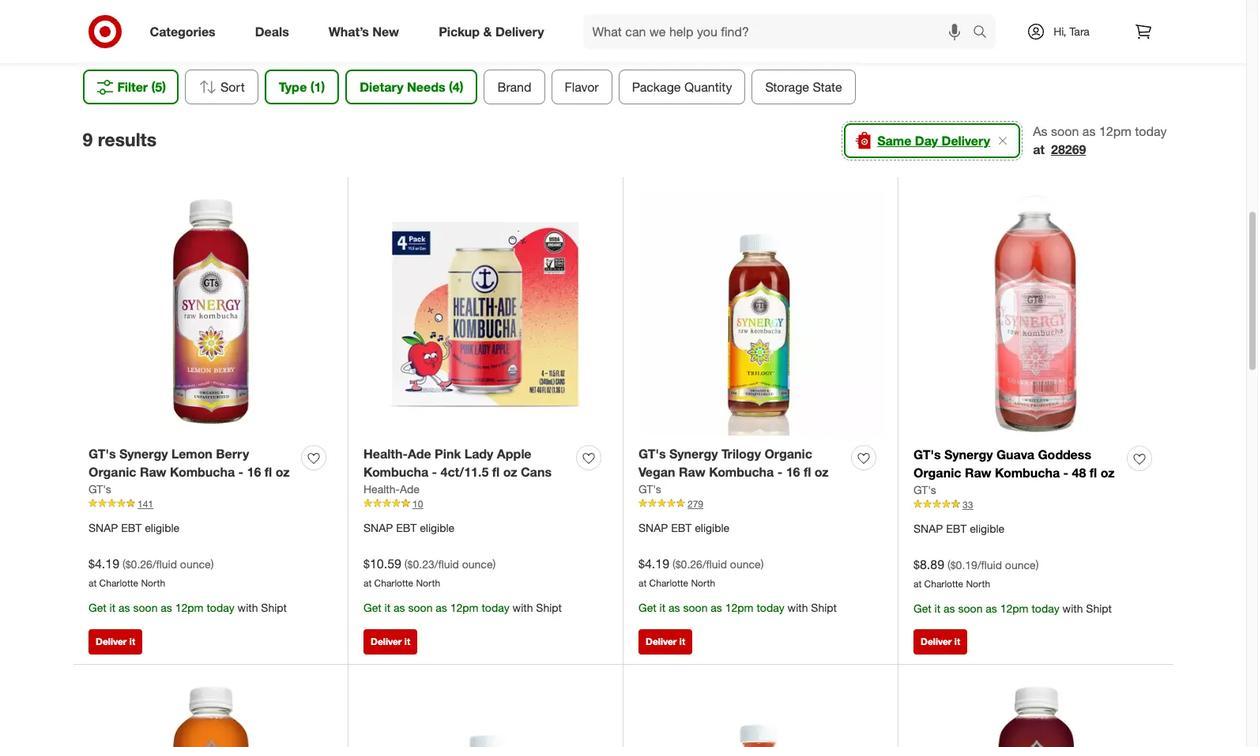 Task type: vqa. For each thing, say whether or not it's contained in the screenshot.
top Shop all link
no



Task type: locate. For each thing, give the bounding box(es) containing it.
1 vertical spatial health-
[[364, 482, 400, 495]]

raw for trilogy
[[679, 464, 706, 480]]

0 horizontal spatial synergy
[[119, 446, 168, 462]]

with
[[238, 601, 258, 615], [513, 601, 533, 615], [788, 601, 808, 615], [1063, 602, 1084, 615]]

organic inside gt's synergy trilogy organic vegan raw kombucha - 16 fl oz
[[765, 446, 813, 462]]

$8.89 ( $0.19 /fluid ounce ) at charlotte north
[[914, 556, 1039, 589]]

organic
[[765, 446, 813, 462], [89, 464, 136, 480], [914, 465, 962, 481]]

1 deliver it from the left
[[96, 636, 135, 647]]

synergy up the vegan
[[670, 446, 718, 462]]

synergy left lemon
[[119, 446, 168, 462]]

$0.26 down 141
[[125, 557, 152, 571]]

today
[[1136, 123, 1167, 139], [207, 601, 235, 615], [482, 601, 510, 615], [757, 601, 785, 615], [1032, 602, 1060, 615]]

- inside gt's synergy guava goddess organic raw kombucha - 48 fl oz
[[1064, 465, 1069, 481]]

1 horizontal spatial gt's link
[[639, 481, 662, 497]]

(
[[123, 557, 125, 571], [405, 557, 408, 571], [673, 557, 676, 571], [948, 558, 951, 571]]

gt's for "gt's" 'link' corresponding to gt's synergy guava goddess organic raw kombucha - 48 fl oz
[[914, 483, 937, 496]]

0 vertical spatial ade
[[408, 446, 431, 462]]

brand button
[[484, 70, 545, 104]]

kombucha inside gt's synergy lemon berry organic raw kombucha - 16 fl oz
[[170, 464, 235, 480]]

$0.26
[[125, 557, 152, 571], [676, 557, 703, 571]]

1 horizontal spatial organic
[[765, 446, 813, 462]]

soon inside the as soon as 12pm today at 28269
[[1052, 123, 1080, 139]]

deliver it for gt's synergy guava goddess organic raw kombucha - 48 fl oz
[[921, 636, 961, 647]]

ounce right $0.23 at the bottom left
[[462, 557, 493, 571]]

- up 279 link
[[778, 464, 783, 480]]

1 health- from the top
[[364, 446, 408, 462]]

- inside health-ade pink lady apple kombucha - 4ct/11.5 fl oz cans
[[432, 464, 437, 480]]

ebt for gt's synergy guava goddess organic raw kombucha - 48 fl oz
[[947, 522, 967, 535]]

oz inside gt's synergy trilogy organic vegan raw kombucha - 16 fl oz
[[815, 464, 829, 480]]

12pm for gt's synergy guava goddess organic raw kombucha - 48 fl oz
[[1001, 602, 1029, 615]]

( for gt's synergy guava goddess organic raw kombucha - 48 fl oz
[[948, 558, 951, 571]]

gt's synergy lemon berry organic raw kombucha - 16 fl oz link
[[89, 445, 295, 481]]

what's
[[329, 23, 369, 39]]

gt's synergy lemon berry organic raw kombucha - 16 fl oz
[[89, 446, 290, 480]]

eligible down 33
[[970, 522, 1005, 535]]

/fluid down 141
[[152, 557, 177, 571]]

gt's link for gt's synergy lemon berry organic raw kombucha - 16 fl oz
[[89, 481, 111, 497]]

fl up 279 link
[[804, 464, 812, 480]]

ebt down 10
[[396, 521, 417, 534]]

( for gt's synergy trilogy organic vegan raw kombucha - 16 fl oz
[[673, 557, 676, 571]]

eligible down 279
[[695, 521, 730, 534]]

get it as soon as 12pm today with shipt for pink
[[364, 601, 562, 615]]

soon
[[1052, 123, 1080, 139], [133, 601, 158, 615], [408, 601, 433, 615], [683, 601, 708, 615], [959, 602, 983, 615]]

storage state button
[[752, 70, 856, 104]]

16 up 279 link
[[786, 464, 801, 480]]

ounce for pink
[[462, 557, 493, 571]]

cans
[[521, 464, 552, 480]]

16 inside gt's synergy trilogy organic vegan raw kombucha - 16 fl oz
[[786, 464, 801, 480]]

/fluid
[[152, 557, 177, 571], [435, 557, 459, 571], [703, 557, 727, 571], [978, 558, 1003, 571]]

3 deliver it button from the left
[[639, 629, 693, 655]]

0 horizontal spatial delivery
[[496, 23, 544, 39]]

2 deliver it button from the left
[[364, 629, 418, 655]]

0 horizontal spatial $4.19
[[89, 556, 119, 571]]

ade
[[408, 446, 431, 462], [400, 482, 420, 495]]

9 results
[[83, 128, 157, 150]]

1 $4.19 from the left
[[89, 556, 119, 571]]

- inside gt's synergy lemon berry organic raw kombucha - 16 fl oz
[[238, 464, 244, 480]]

1 deliver from the left
[[96, 636, 127, 647]]

pickup & delivery link
[[425, 14, 564, 49]]

synergy inside gt's synergy trilogy organic vegan raw kombucha - 16 fl oz
[[670, 446, 718, 462]]

health-ade
[[364, 482, 420, 495]]

synergy for lemon
[[119, 446, 168, 462]]

1 horizontal spatial $4.19
[[639, 556, 670, 571]]

raw inside gt's synergy lemon berry organic raw kombucha - 16 fl oz
[[140, 464, 167, 480]]

at for gt's synergy trilogy organic vegan raw kombucha - 16 fl oz
[[639, 577, 647, 589]]

2 horizontal spatial synergy
[[945, 447, 993, 462]]

ounce right $0.19
[[1006, 558, 1036, 571]]

at for health-ade pink lady apple kombucha - 4ct/11.5 fl oz cans
[[364, 577, 372, 589]]

soon for gt's synergy lemon berry organic raw kombucha - 16 fl oz
[[133, 601, 158, 615]]

kombucha for gt's synergy guava goddess organic raw kombucha - 48 fl oz
[[995, 465, 1060, 481]]

advertisement region
[[149, 0, 1098, 37]]

2 horizontal spatial organic
[[914, 465, 962, 481]]

charlotte inside the $10.59 ( $0.23 /fluid ounce ) at charlotte north
[[374, 577, 414, 589]]

search button
[[966, 14, 1004, 52]]

deliver it button
[[89, 629, 142, 655], [364, 629, 418, 655], [639, 629, 693, 655], [914, 629, 968, 655]]

1 vertical spatial delivery
[[942, 133, 991, 149]]

) down 279 link
[[761, 557, 764, 571]]

eligible down 10
[[420, 521, 455, 534]]

/fluid right $8.89
[[978, 558, 1003, 571]]

storage
[[766, 79, 810, 95]]

gt's for gt's synergy guava goddess organic raw kombucha - 48 fl oz
[[914, 447, 941, 462]]

(5)
[[151, 79, 166, 95]]

12pm for gt's synergy lemon berry organic raw kombucha - 16 fl oz
[[175, 601, 204, 615]]

snap ebt eligible down 33
[[914, 522, 1005, 535]]

1 $4.19 ( $0.26 /fluid ounce ) at charlotte north from the left
[[89, 556, 214, 589]]

kombucha
[[170, 464, 235, 480], [364, 464, 429, 480], [709, 464, 774, 480], [995, 465, 1060, 481]]

raw
[[140, 464, 167, 480], [679, 464, 706, 480], [965, 465, 992, 481]]

$4.19 for gt's synergy trilogy organic vegan raw kombucha - 16 fl oz
[[639, 556, 670, 571]]

at inside the $10.59 ( $0.23 /fluid ounce ) at charlotte north
[[364, 577, 372, 589]]

$4.19 ( $0.26 /fluid ounce ) at charlotte north
[[89, 556, 214, 589], [639, 556, 764, 589]]

today inside the as soon as 12pm today at 28269
[[1136, 123, 1167, 139]]

0 horizontal spatial raw
[[140, 464, 167, 480]]

shipt for health-ade pink lady apple kombucha - 4ct/11.5 fl oz cans
[[536, 601, 562, 615]]

snap ebt eligible down 279
[[639, 521, 730, 534]]

1 vertical spatial ade
[[400, 482, 420, 495]]

ebt
[[121, 521, 142, 534], [396, 521, 417, 534], [671, 521, 692, 534], [947, 522, 967, 535]]

synergy left guava
[[945, 447, 993, 462]]

categories
[[150, 23, 216, 39]]

synergy inside gt's synergy lemon berry organic raw kombucha - 16 fl oz
[[119, 446, 168, 462]]

( for gt's synergy lemon berry organic raw kombucha - 16 fl oz
[[123, 557, 125, 571]]

gt's synergy gingerade organic vegan raw kombucha - 16 fl oz image
[[364, 680, 607, 747], [364, 680, 607, 747]]

soon for health-ade pink lady apple kombucha - 4ct/11.5 fl oz cans
[[408, 601, 433, 615]]

ounce down 279 link
[[730, 557, 761, 571]]

( inside the $10.59 ( $0.23 /fluid ounce ) at charlotte north
[[405, 557, 408, 571]]

279 link
[[639, 497, 882, 511]]

$10.59
[[364, 556, 402, 571]]

16 inside gt's synergy lemon berry organic raw kombucha - 16 fl oz
[[247, 464, 261, 480]]

$0.19
[[951, 558, 978, 571]]

deliver for gt's synergy guava goddess organic raw kombucha - 48 fl oz
[[921, 636, 952, 647]]

$4.19 ( $0.26 /fluid ounce ) at charlotte north down 141
[[89, 556, 214, 589]]

ounce for trilogy
[[730, 557, 761, 571]]

$10.59 ( $0.23 /fluid ounce ) at charlotte north
[[364, 556, 496, 589]]

as
[[1034, 123, 1048, 139]]

delivery inside button
[[942, 133, 991, 149]]

fl down the lady
[[492, 464, 500, 480]]

organic for gt's synergy guava goddess organic raw kombucha - 48 fl oz
[[914, 465, 962, 481]]

/fluid right the $10.59
[[435, 557, 459, 571]]

apple
[[497, 446, 532, 462]]

same day delivery
[[878, 133, 991, 149]]

1 horizontal spatial delivery
[[942, 133, 991, 149]]

- down berry
[[238, 464, 244, 480]]

1 16 from the left
[[247, 464, 261, 480]]

fl inside health-ade pink lady apple kombucha - 4ct/11.5 fl oz cans
[[492, 464, 500, 480]]

gt's for "gt's" 'link' related to gt's synergy lemon berry organic raw kombucha - 16 fl oz
[[89, 482, 111, 495]]

ebt down 141
[[121, 521, 142, 534]]

as
[[1083, 123, 1096, 139], [119, 601, 130, 615], [161, 601, 172, 615], [394, 601, 405, 615], [436, 601, 447, 615], [669, 601, 680, 615], [711, 601, 723, 615], [944, 602, 956, 615], [986, 602, 998, 615]]

raw for guava
[[965, 465, 992, 481]]

2 horizontal spatial gt's link
[[914, 482, 937, 498]]

2 $4.19 from the left
[[639, 556, 670, 571]]

2 deliver from the left
[[371, 636, 402, 647]]

) down the 141 'link'
[[211, 557, 214, 571]]

oz inside gt's synergy lemon berry organic raw kombucha - 16 fl oz
[[276, 464, 290, 480]]

package quantity
[[632, 79, 732, 95]]

kombucha for gt's synergy lemon berry organic raw kombucha - 16 fl oz
[[170, 464, 235, 480]]

ebt down 33
[[947, 522, 967, 535]]

get for gt's synergy guava goddess organic raw kombucha - 48 fl oz
[[914, 602, 932, 615]]

raw up 279
[[679, 464, 706, 480]]

- inside gt's synergy trilogy organic vegan raw kombucha - 16 fl oz
[[778, 464, 783, 480]]

shipt for gt's synergy guava goddess organic raw kombucha - 48 fl oz
[[1087, 602, 1112, 615]]

4ct/11.5
[[441, 464, 489, 480]]

1 horizontal spatial synergy
[[670, 446, 718, 462]]

kombucha up health-ade
[[364, 464, 429, 480]]

1 horizontal spatial 16
[[786, 464, 801, 480]]

fl inside gt's synergy guava goddess organic raw kombucha - 48 fl oz
[[1090, 465, 1098, 481]]

ounce
[[180, 557, 211, 571], [462, 557, 493, 571], [730, 557, 761, 571], [1006, 558, 1036, 571]]

0 horizontal spatial $0.26
[[125, 557, 152, 571]]

today for health-ade pink lady apple kombucha - 4ct/11.5 fl oz cans
[[482, 601, 510, 615]]

$0.26 down 279
[[676, 557, 703, 571]]

fl right "48"
[[1090, 465, 1098, 481]]

gt's synergy elderberry juniper raw kombucha - 16 fl oz image
[[914, 680, 1158, 747], [914, 680, 1158, 747]]

/fluid down 279
[[703, 557, 727, 571]]

shipt
[[261, 601, 287, 615], [536, 601, 562, 615], [811, 601, 837, 615], [1087, 602, 1112, 615]]

what's new
[[329, 23, 399, 39]]

oz
[[276, 464, 290, 480], [503, 464, 517, 480], [815, 464, 829, 480], [1101, 465, 1115, 481]]

1 $0.26 from the left
[[125, 557, 152, 571]]

health- inside health-ade pink lady apple kombucha - 4ct/11.5 fl oz cans
[[364, 446, 408, 462]]

/fluid for trilogy
[[703, 557, 727, 571]]

)
[[211, 557, 214, 571], [493, 557, 496, 571], [761, 557, 764, 571], [1036, 558, 1039, 571]]

$4.19
[[89, 556, 119, 571], [639, 556, 670, 571]]

ebt for gt's synergy trilogy organic vegan raw kombucha - 16 fl oz
[[671, 521, 692, 534]]

get it as soon as 12pm today with shipt for guava
[[914, 602, 1112, 615]]

gt's
[[89, 446, 116, 462], [639, 446, 666, 462], [914, 447, 941, 462], [89, 482, 111, 495], [639, 482, 662, 495], [914, 483, 937, 496]]

gt's inside gt's synergy guava goddess organic raw kombucha - 48 fl oz
[[914, 447, 941, 462]]

today for gt's synergy lemon berry organic raw kombucha - 16 fl oz
[[207, 601, 235, 615]]

kombucha down lemon
[[170, 464, 235, 480]]

health- up the $10.59
[[364, 482, 400, 495]]

4 deliver from the left
[[921, 636, 952, 647]]

) inside "$8.89 ( $0.19 /fluid ounce ) at charlotte north"
[[1036, 558, 1039, 571]]

33 link
[[914, 498, 1158, 512]]

gt's synergy guava goddess organic raw kombucha - 48 fl oz image
[[914, 192, 1158, 437], [914, 192, 1158, 437]]

) down the 10 link
[[493, 557, 496, 571]]

trilogy
[[722, 446, 761, 462]]

- left "48"
[[1064, 465, 1069, 481]]

gt's synergy trilogy organic vegan raw kombucha - 16 fl oz image
[[639, 192, 882, 436], [639, 192, 882, 436]]

charlotte
[[99, 577, 138, 589], [374, 577, 414, 589], [650, 577, 689, 589], [925, 578, 964, 589]]

get it as soon as 12pm today with shipt for trilogy
[[639, 601, 837, 615]]

gt's synergy peach paradise organic raw kombucha - 16 fl oz image
[[89, 680, 332, 747], [89, 680, 332, 747]]

get it as soon as 12pm today with shipt for lemon
[[89, 601, 287, 615]]

lady
[[465, 446, 494, 462]]

16 down berry
[[247, 464, 261, 480]]

north inside "$8.89 ( $0.19 /fluid ounce ) at charlotte north"
[[967, 578, 991, 589]]

health-ade pink lady apple kombucha - 4ct/11.5 fl oz cans image
[[364, 192, 607, 436], [364, 192, 607, 436]]

fl for gt's synergy lemon berry organic raw kombucha - 16 fl oz
[[265, 464, 272, 480]]

ebt for health-ade pink lady apple kombucha - 4ct/11.5 fl oz cans
[[396, 521, 417, 534]]

ounce inside "$8.89 ( $0.19 /fluid ounce ) at charlotte north"
[[1006, 558, 1036, 571]]

12pm
[[1100, 123, 1132, 139], [175, 601, 204, 615], [450, 601, 479, 615], [726, 601, 754, 615], [1001, 602, 1029, 615]]

deliver it
[[96, 636, 135, 647], [371, 636, 410, 647], [646, 636, 686, 647], [921, 636, 961, 647]]

gt's for gt's synergy trilogy organic vegan raw kombucha - 16 fl oz "gt's" 'link'
[[639, 482, 662, 495]]

1 horizontal spatial $0.26
[[676, 557, 703, 571]]

2 deliver it from the left
[[371, 636, 410, 647]]

what's new link
[[315, 14, 419, 49]]

sort button
[[185, 70, 258, 104]]

eligible down 141
[[145, 521, 180, 534]]

2 horizontal spatial raw
[[965, 465, 992, 481]]

gt's synergy guava goddess organic raw kombucha - 48 fl oz
[[914, 447, 1115, 481]]

3 deliver from the left
[[646, 636, 677, 647]]

raw up 141
[[140, 464, 167, 480]]

deliver for health-ade pink lady apple kombucha - 4ct/11.5 fl oz cans
[[371, 636, 402, 647]]

kombucha inside gt's synergy trilogy organic vegan raw kombucha - 16 fl oz
[[709, 464, 774, 480]]

synergy
[[119, 446, 168, 462], [670, 446, 718, 462], [945, 447, 993, 462]]

delivery right &
[[496, 23, 544, 39]]

$4.19 ( $0.26 /fluid ounce ) at charlotte north for organic
[[89, 556, 214, 589]]

same
[[878, 133, 912, 149]]

delivery for same day delivery
[[942, 133, 991, 149]]

health- up health-ade
[[364, 446, 408, 462]]

fl inside gt's synergy lemon berry organic raw kombucha - 16 fl oz
[[265, 464, 272, 480]]

33
[[963, 499, 974, 510]]

health-ade pink lady apple kombucha - 4ct/11.5 fl oz cans link
[[364, 445, 570, 481]]

at for gt's synergy guava goddess organic raw kombucha - 48 fl oz
[[914, 578, 922, 589]]

lemon
[[172, 446, 213, 462]]

soon for gt's synergy trilogy organic vegan raw kombucha - 16 fl oz
[[683, 601, 708, 615]]

shipt for gt's synergy trilogy organic vegan raw kombucha - 16 fl oz
[[811, 601, 837, 615]]

3 deliver it from the left
[[646, 636, 686, 647]]

at inside "$8.89 ( $0.19 /fluid ounce ) at charlotte north"
[[914, 578, 922, 589]]

2 $4.19 ( $0.26 /fluid ounce ) at charlotte north from the left
[[639, 556, 764, 589]]

$4.19 ( $0.26 /fluid ounce ) at charlotte north down 279
[[639, 556, 764, 589]]

with for gt's synergy lemon berry organic raw kombucha - 16 fl oz
[[238, 601, 258, 615]]

gt's inside gt's synergy lemon berry organic raw kombucha - 16 fl oz
[[89, 446, 116, 462]]

gt's synergy guava goddess organic vegan kombucha - 16 fl oz image
[[639, 680, 882, 747], [639, 680, 882, 747]]

ounce down the 141 'link'
[[180, 557, 211, 571]]

gt's synergy guava goddess organic raw kombucha - 48 fl oz link
[[914, 446, 1121, 482]]

- down pink
[[432, 464, 437, 480]]

fl inside gt's synergy trilogy organic vegan raw kombucha - 16 fl oz
[[804, 464, 812, 480]]

deals link
[[242, 14, 309, 49]]

gt's synergy lemon berry organic raw kombucha - 16 fl oz image
[[89, 192, 332, 436], [89, 192, 332, 436]]

) for berry
[[211, 557, 214, 571]]

0 horizontal spatial $4.19 ( $0.26 /fluid ounce ) at charlotte north
[[89, 556, 214, 589]]

oz for gt's synergy lemon berry organic raw kombucha - 16 fl oz
[[276, 464, 290, 480]]

2 16 from the left
[[786, 464, 801, 480]]

get
[[89, 601, 107, 615], [364, 601, 382, 615], [639, 601, 657, 615], [914, 602, 932, 615]]

2 health- from the top
[[364, 482, 400, 495]]

ounce inside the $10.59 ( $0.23 /fluid ounce ) at charlotte north
[[462, 557, 493, 571]]

ebt down 279
[[671, 521, 692, 534]]

raw up 33
[[965, 465, 992, 481]]

0 horizontal spatial 16
[[247, 464, 261, 480]]

health- for health-ade pink lady apple kombucha - 4ct/11.5 fl oz cans
[[364, 446, 408, 462]]

results
[[98, 128, 157, 150]]

$0.26 for organic
[[125, 557, 152, 571]]

141 link
[[89, 497, 332, 511]]

get for gt's synergy trilogy organic vegan raw kombucha - 16 fl oz
[[639, 601, 657, 615]]

deliver for gt's synergy trilogy organic vegan raw kombucha - 16 fl oz
[[646, 636, 677, 647]]

brand
[[498, 79, 532, 95]]

oz for gt's synergy guava goddess organic raw kombucha - 48 fl oz
[[1101, 465, 1115, 481]]

delivery
[[496, 23, 544, 39], [942, 133, 991, 149]]

gt's for gt's synergy lemon berry organic raw kombucha - 16 fl oz
[[89, 446, 116, 462]]

at inside the as soon as 12pm today at 28269
[[1034, 141, 1045, 157]]

raw inside gt's synergy trilogy organic vegan raw kombucha - 16 fl oz
[[679, 464, 706, 480]]

raw inside gt's synergy guava goddess organic raw kombucha - 48 fl oz
[[965, 465, 992, 481]]

snap for gt's synergy lemon berry organic raw kombucha - 16 fl oz
[[89, 521, 118, 534]]

12pm inside the as soon as 12pm today at 28269
[[1100, 123, 1132, 139]]

kombucha inside health-ade pink lady apple kombucha - 4ct/11.5 fl oz cans
[[364, 464, 429, 480]]

1 horizontal spatial $4.19 ( $0.26 /fluid ounce ) at charlotte north
[[639, 556, 764, 589]]

/fluid inside the $10.59 ( $0.23 /fluid ounce ) at charlotte north
[[435, 557, 459, 571]]

it
[[110, 601, 116, 615], [385, 601, 391, 615], [660, 601, 666, 615], [935, 602, 941, 615], [130, 636, 135, 647], [405, 636, 410, 647], [680, 636, 686, 647], [955, 636, 961, 647]]

4 deliver it from the left
[[921, 636, 961, 647]]

filter
[[117, 79, 148, 95]]

ounce for lemon
[[180, 557, 211, 571]]

fl up the 141 'link'
[[265, 464, 272, 480]]

ade inside health-ade pink lady apple kombucha - 4ct/11.5 fl oz cans
[[408, 446, 431, 462]]

eligible for guava
[[970, 522, 1005, 535]]

health-
[[364, 446, 408, 462], [364, 482, 400, 495]]

as soon as 12pm today at 28269
[[1034, 123, 1167, 157]]

snap ebt eligible down 10
[[364, 521, 455, 534]]

- for gt's synergy trilogy organic vegan raw kombucha - 16 fl oz
[[778, 464, 783, 480]]

organic inside gt's synergy lemon berry organic raw kombucha - 16 fl oz
[[89, 464, 136, 480]]

2 $0.26 from the left
[[676, 557, 703, 571]]

-
[[238, 464, 244, 480], [432, 464, 437, 480], [778, 464, 783, 480], [1064, 465, 1069, 481]]

snap ebt eligible for gt's synergy lemon berry organic raw kombucha - 16 fl oz
[[89, 521, 180, 534]]

4 deliver it button from the left
[[914, 629, 968, 655]]

) for goddess
[[1036, 558, 1039, 571]]

ade up 10
[[400, 482, 420, 495]]

&
[[483, 23, 492, 39]]

snap ebt eligible
[[89, 521, 180, 534], [364, 521, 455, 534], [639, 521, 730, 534], [914, 522, 1005, 535]]

0 vertical spatial delivery
[[496, 23, 544, 39]]

kombucha down guava
[[995, 465, 1060, 481]]

kombucha down trilogy
[[709, 464, 774, 480]]

28269
[[1052, 141, 1087, 157]]

( inside "$8.89 ( $0.19 /fluid ounce ) at charlotte north"
[[948, 558, 951, 571]]

0 vertical spatial health-
[[364, 446, 408, 462]]

vegan
[[639, 464, 676, 480]]

gt's inside gt's synergy trilogy organic vegan raw kombucha - 16 fl oz
[[639, 446, 666, 462]]

/fluid inside "$8.89 ( $0.19 /fluid ounce ) at charlotte north"
[[978, 558, 1003, 571]]

snap ebt eligible down 141
[[89, 521, 180, 534]]

1 horizontal spatial raw
[[679, 464, 706, 480]]

charlotte inside "$8.89 ( $0.19 /fluid ounce ) at charlotte north"
[[925, 578, 964, 589]]

north inside the $10.59 ( $0.23 /fluid ounce ) at charlotte north
[[416, 577, 440, 589]]

0 horizontal spatial gt's link
[[89, 481, 111, 497]]

as inside the as soon as 12pm today at 28269
[[1083, 123, 1096, 139]]

ade for health-ade pink lady apple kombucha - 4ct/11.5 fl oz cans
[[408, 446, 431, 462]]

get it as soon as 12pm today with shipt
[[89, 601, 287, 615], [364, 601, 562, 615], [639, 601, 837, 615], [914, 602, 1112, 615]]

) for organic
[[761, 557, 764, 571]]

at for gt's synergy lemon berry organic raw kombucha - 16 fl oz
[[89, 577, 97, 589]]

oz inside gt's synergy guava goddess organic raw kombucha - 48 fl oz
[[1101, 465, 1115, 481]]

1 deliver it button from the left
[[89, 629, 142, 655]]

16
[[247, 464, 261, 480], [786, 464, 801, 480]]

snap ebt eligible for gt's synergy guava goddess organic raw kombucha - 48 fl oz
[[914, 522, 1005, 535]]

) inside the $10.59 ( $0.23 /fluid ounce ) at charlotte north
[[493, 557, 496, 571]]

deliver it button for gt's synergy trilogy organic vegan raw kombucha - 16 fl oz
[[639, 629, 693, 655]]

279
[[688, 498, 704, 510]]

type (1)
[[279, 79, 325, 95]]

) down 33 link at the bottom right
[[1036, 558, 1039, 571]]

synergy inside gt's synergy guava goddess organic raw kombucha - 48 fl oz
[[945, 447, 993, 462]]

fl
[[265, 464, 272, 480], [492, 464, 500, 480], [804, 464, 812, 480], [1090, 465, 1098, 481]]

sort
[[221, 79, 245, 95]]

ade left pink
[[408, 446, 431, 462]]

organic inside gt's synergy guava goddess organic raw kombucha - 48 fl oz
[[914, 465, 962, 481]]

charlotte for gt's synergy trilogy organic vegan raw kombucha - 16 fl oz
[[650, 577, 689, 589]]

0 horizontal spatial organic
[[89, 464, 136, 480]]

kombucha inside gt's synergy guava goddess organic raw kombucha - 48 fl oz
[[995, 465, 1060, 481]]

delivery right day
[[942, 133, 991, 149]]



Task type: describe. For each thing, give the bounding box(es) containing it.
12pm for health-ade pink lady apple kombucha - 4ct/11.5 fl oz cans
[[450, 601, 479, 615]]

deliver it for gt's synergy lemon berry organic raw kombucha - 16 fl oz
[[96, 636, 135, 647]]

hi, tara
[[1054, 25, 1090, 38]]

12pm for gt's synergy trilogy organic vegan raw kombucha - 16 fl oz
[[726, 601, 754, 615]]

north for gt's synergy guava goddess organic raw kombucha - 48 fl oz
[[967, 578, 991, 589]]

berry
[[216, 446, 249, 462]]

snap for health-ade pink lady apple kombucha - 4ct/11.5 fl oz cans
[[364, 521, 393, 534]]

(1)
[[311, 79, 325, 95]]

package
[[632, 79, 681, 95]]

ade for health-ade
[[400, 482, 420, 495]]

48
[[1073, 465, 1087, 481]]

day
[[915, 133, 939, 149]]

eligible for pink
[[420, 521, 455, 534]]

new
[[373, 23, 399, 39]]

charlotte for gt's synergy guava goddess organic raw kombucha - 48 fl oz
[[925, 578, 964, 589]]

package quantity button
[[619, 70, 746, 104]]

pickup & delivery
[[439, 23, 544, 39]]

state
[[813, 79, 843, 95]]

charlotte for gt's synergy lemon berry organic raw kombucha - 16 fl oz
[[99, 577, 138, 589]]

) for lady
[[493, 557, 496, 571]]

sponsored
[[1051, 38, 1098, 50]]

flavor
[[565, 79, 599, 95]]

$4.19 ( $0.26 /fluid ounce ) at charlotte north for vegan
[[639, 556, 764, 589]]

flavor button
[[551, 70, 613, 104]]

search
[[966, 25, 1004, 41]]

hi,
[[1054, 25, 1067, 38]]

soon for gt's synergy guava goddess organic raw kombucha - 48 fl oz
[[959, 602, 983, 615]]

- for gt's synergy lemon berry organic raw kombucha - 16 fl oz
[[238, 464, 244, 480]]

with for gt's synergy guava goddess organic raw kombucha - 48 fl oz
[[1063, 602, 1084, 615]]

eligible for lemon
[[145, 521, 180, 534]]

/fluid for pink
[[435, 557, 459, 571]]

deals
[[255, 23, 289, 39]]

north for gt's synergy trilogy organic vegan raw kombucha - 16 fl oz
[[691, 577, 716, 589]]

/fluid for lemon
[[152, 557, 177, 571]]

10
[[413, 498, 423, 510]]

today for gt's synergy trilogy organic vegan raw kombucha - 16 fl oz
[[757, 601, 785, 615]]

charlotte for health-ade pink lady apple kombucha - 4ct/11.5 fl oz cans
[[374, 577, 414, 589]]

quantity
[[685, 79, 732, 95]]

health- for health-ade
[[364, 482, 400, 495]]

$0.23
[[408, 557, 435, 571]]

$8.89
[[914, 556, 945, 572]]

deliver it button for gt's synergy guava goddess organic raw kombucha - 48 fl oz
[[914, 629, 968, 655]]

get for health-ade pink lady apple kombucha - 4ct/11.5 fl oz cans
[[364, 601, 382, 615]]

tara
[[1070, 25, 1090, 38]]

oz for gt's synergy trilogy organic vegan raw kombucha - 16 fl oz
[[815, 464, 829, 480]]

synergy for guava
[[945, 447, 993, 462]]

28269 button
[[1052, 141, 1087, 159]]

guava
[[997, 447, 1035, 462]]

snap for gt's synergy trilogy organic vegan raw kombucha - 16 fl oz
[[639, 521, 668, 534]]

gt's link for gt's synergy guava goddess organic raw kombucha - 48 fl oz
[[914, 482, 937, 498]]

kombucha for gt's synergy trilogy organic vegan raw kombucha - 16 fl oz
[[709, 464, 774, 480]]

gt's synergy trilogy organic vegan raw kombucha - 16 fl oz link
[[639, 445, 845, 481]]

organic for gt's synergy lemon berry organic raw kombucha - 16 fl oz
[[89, 464, 136, 480]]

$4.19 for gt's synergy lemon berry organic raw kombucha - 16 fl oz
[[89, 556, 119, 571]]

with for gt's synergy trilogy organic vegan raw kombucha - 16 fl oz
[[788, 601, 808, 615]]

get for gt's synergy lemon berry organic raw kombucha - 16 fl oz
[[89, 601, 107, 615]]

pickup
[[439, 23, 480, 39]]

gt's synergy trilogy organic vegan raw kombucha - 16 fl oz
[[639, 446, 829, 480]]

dietary
[[360, 79, 404, 95]]

eligible for trilogy
[[695, 521, 730, 534]]

north for gt's synergy lemon berry organic raw kombucha - 16 fl oz
[[141, 577, 165, 589]]

same day delivery button
[[845, 123, 1021, 158]]

type
[[279, 79, 307, 95]]

oz inside health-ade pink lady apple kombucha - 4ct/11.5 fl oz cans
[[503, 464, 517, 480]]

needs
[[407, 79, 446, 95]]

with for health-ade pink lady apple kombucha - 4ct/11.5 fl oz cans
[[513, 601, 533, 615]]

deliver for gt's synergy lemon berry organic raw kombucha - 16 fl oz
[[96, 636, 127, 647]]

pink
[[435, 446, 461, 462]]

health-ade pink lady apple kombucha - 4ct/11.5 fl oz cans
[[364, 446, 552, 480]]

$0.26 for vegan
[[676, 557, 703, 571]]

10 link
[[364, 497, 607, 511]]

snap ebt eligible for gt's synergy trilogy organic vegan raw kombucha - 16 fl oz
[[639, 521, 730, 534]]

ebt for gt's synergy lemon berry organic raw kombucha - 16 fl oz
[[121, 521, 142, 534]]

today for gt's synergy guava goddess organic raw kombucha - 48 fl oz
[[1032, 602, 1060, 615]]

deliver it button for gt's synergy lemon berry organic raw kombucha - 16 fl oz
[[89, 629, 142, 655]]

filter (5) button
[[83, 70, 179, 104]]

(4)
[[449, 79, 464, 95]]

categories link
[[136, 14, 235, 49]]

deliver it for health-ade pink lady apple kombucha - 4ct/11.5 fl oz cans
[[371, 636, 410, 647]]

synergy for trilogy
[[670, 446, 718, 462]]

9
[[83, 128, 93, 150]]

storage state
[[766, 79, 843, 95]]

gt's for gt's synergy trilogy organic vegan raw kombucha - 16 fl oz
[[639, 446, 666, 462]]

health-ade link
[[364, 481, 420, 497]]

ounce for guava
[[1006, 558, 1036, 571]]

fl for gt's synergy trilogy organic vegan raw kombucha - 16 fl oz
[[804, 464, 812, 480]]

shipt for gt's synergy lemon berry organic raw kombucha - 16 fl oz
[[261, 601, 287, 615]]

gt's link for gt's synergy trilogy organic vegan raw kombucha - 16 fl oz
[[639, 481, 662, 497]]

What can we help you find? suggestions appear below search field
[[583, 14, 977, 49]]

north for health-ade pink lady apple kombucha - 4ct/11.5 fl oz cans
[[416, 577, 440, 589]]

dietary needs (4)
[[360, 79, 464, 95]]

141
[[138, 498, 153, 510]]

filter (5)
[[117, 79, 166, 95]]

16 for organic
[[786, 464, 801, 480]]

goddess
[[1038, 447, 1092, 462]]

fl for gt's synergy guava goddess organic raw kombucha - 48 fl oz
[[1090, 465, 1098, 481]]

snap ebt eligible for health-ade pink lady apple kombucha - 4ct/11.5 fl oz cans
[[364, 521, 455, 534]]

( for health-ade pink lady apple kombucha - 4ct/11.5 fl oz cans
[[405, 557, 408, 571]]

- for gt's synergy guava goddess organic raw kombucha - 48 fl oz
[[1064, 465, 1069, 481]]

delivery for pickup & delivery
[[496, 23, 544, 39]]

snap for gt's synergy guava goddess organic raw kombucha - 48 fl oz
[[914, 522, 944, 535]]



